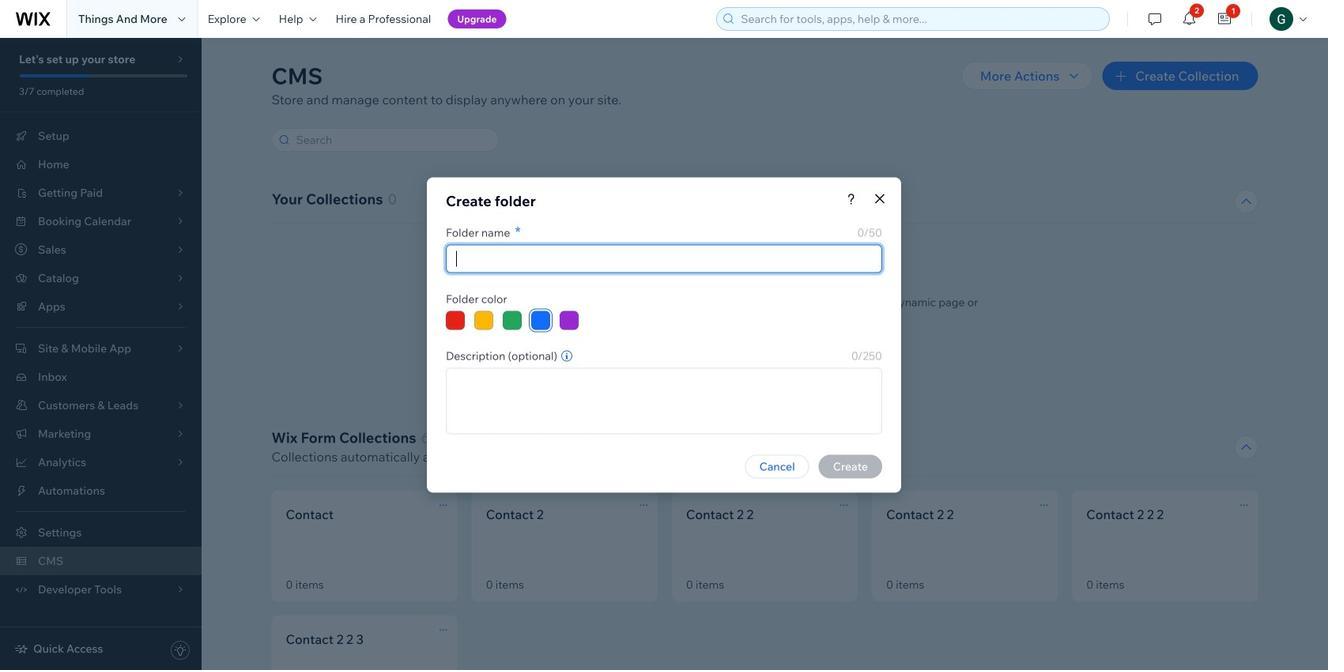 Task type: locate. For each thing, give the bounding box(es) containing it.
None field
[[452, 246, 877, 273]]

None text field
[[446, 368, 883, 435]]

Search field
[[291, 129, 494, 151]]



Task type: vqa. For each thing, say whether or not it's contained in the screenshot.
text field
yes



Task type: describe. For each thing, give the bounding box(es) containing it.
Search for tools, apps, help & more... field
[[737, 8, 1105, 30]]

sidebar element
[[0, 38, 202, 671]]



